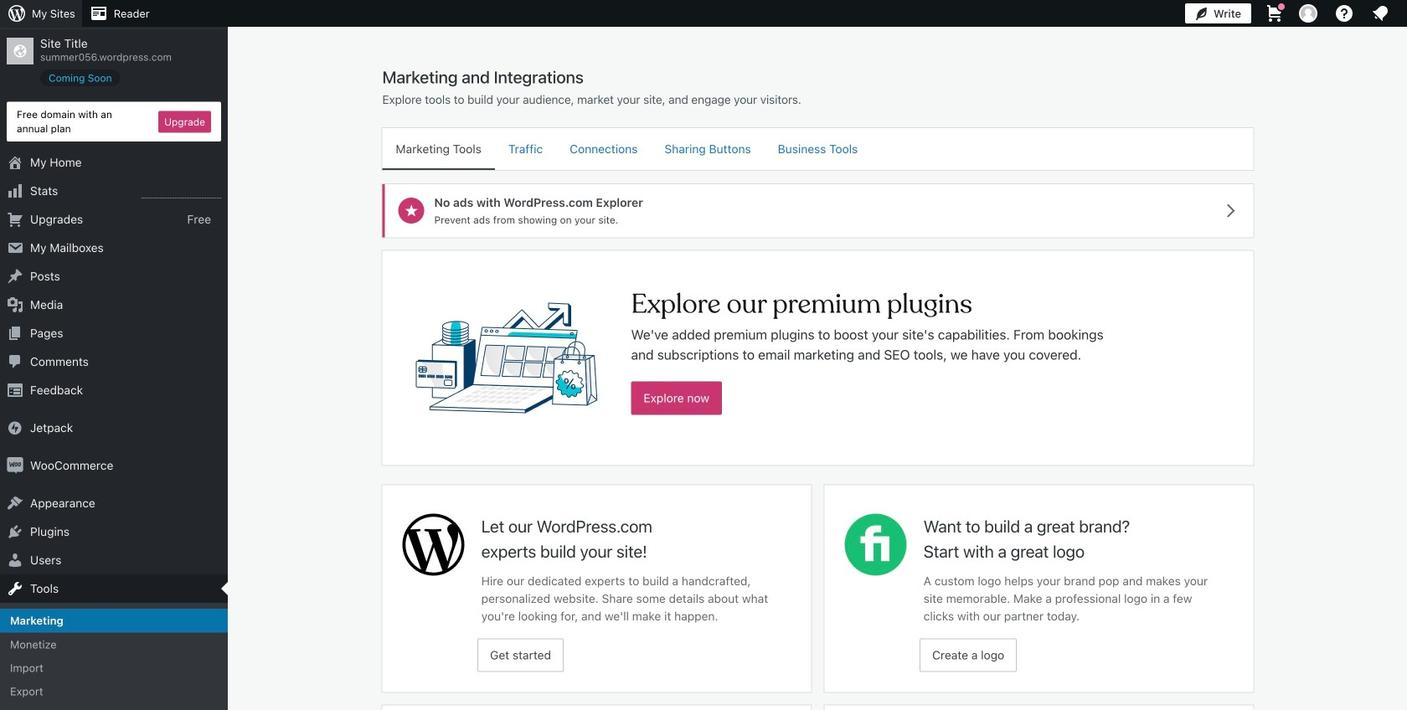 Task type: vqa. For each thing, say whether or not it's contained in the screenshot.
1st img from the bottom of the page
yes



Task type: describe. For each thing, give the bounding box(es) containing it.
1 img image from the top
[[7, 420, 23, 437]]

highest hourly views 0 image
[[142, 188, 221, 199]]

fiverr logo image
[[845, 514, 907, 576]]

help image
[[1334, 3, 1355, 23]]

my shopping cart image
[[1265, 3, 1285, 23]]

2 img image from the top
[[7, 457, 23, 474]]



Task type: locate. For each thing, give the bounding box(es) containing it.
my profile image
[[1299, 4, 1318, 23]]

menu
[[382, 128, 1254, 170]]

1 vertical spatial img image
[[7, 457, 23, 474]]

marketing tools image
[[416, 251, 598, 465]]

manage your notifications image
[[1370, 3, 1391, 23]]

0 vertical spatial img image
[[7, 420, 23, 437]]

main content
[[376, 66, 1260, 710]]

img image
[[7, 420, 23, 437], [7, 457, 23, 474]]



